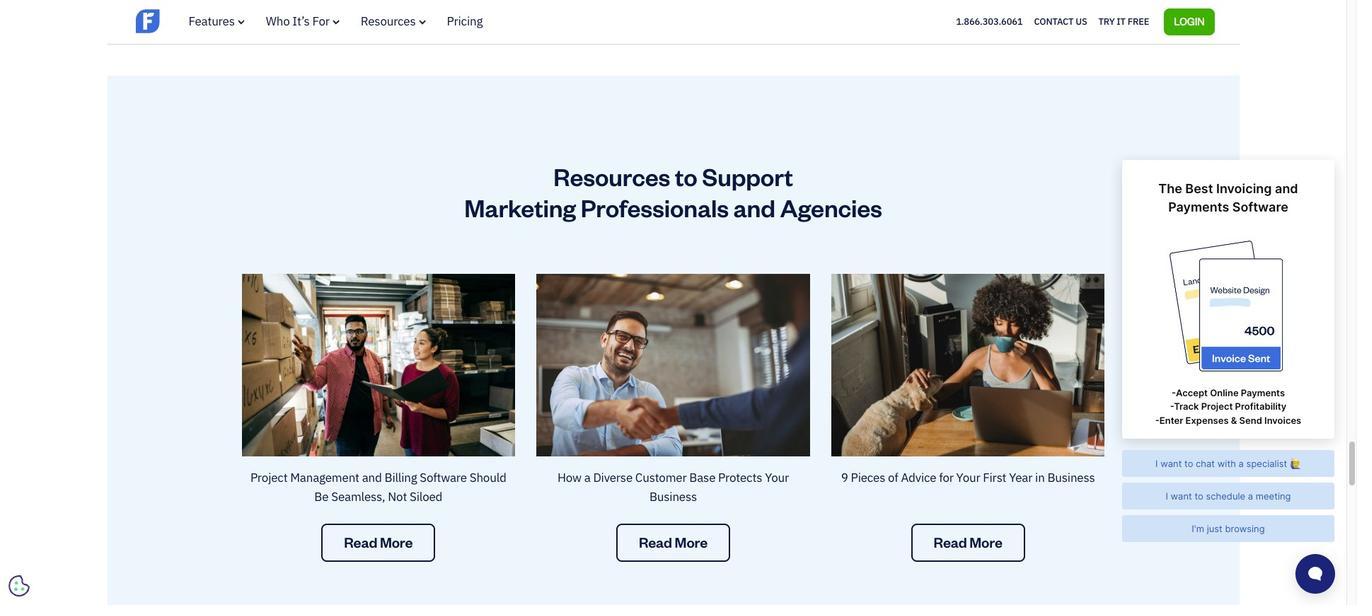 Task type: locate. For each thing, give the bounding box(es) containing it.
read down seamless,
[[344, 533, 377, 551]]

should
[[470, 470, 506, 485]]

2 read more from the left
[[639, 533, 708, 551]]

1 more from the left
[[380, 533, 413, 551]]

not
[[388, 489, 407, 505]]

0 horizontal spatial more
[[380, 533, 413, 551]]

1 read more link from the left
[[321, 524, 435, 562]]

read more down not at the left bottom
[[344, 533, 413, 551]]

more for business
[[675, 533, 708, 551]]

more down first
[[970, 533, 1003, 551]]

it's
[[292, 13, 310, 29]]

1.866.303.6061
[[956, 15, 1023, 27]]

1 horizontal spatial your
[[956, 470, 980, 485]]

1 horizontal spatial read more
[[639, 533, 708, 551]]

1 vertical spatial and
[[362, 470, 382, 485]]

business
[[1048, 470, 1095, 485], [650, 489, 697, 505]]

1 read more from the left
[[344, 533, 413, 551]]

contact
[[1034, 15, 1074, 27]]

read more link for year
[[911, 524, 1025, 562]]

how
[[558, 470, 582, 485]]

2 horizontal spatial read
[[934, 533, 967, 551]]

software
[[420, 470, 467, 485]]

pricing link
[[447, 13, 483, 29]]

1 horizontal spatial more
[[675, 533, 708, 551]]

read down how a diverse customer base protects your business
[[639, 533, 672, 551]]

2 horizontal spatial read more link
[[911, 524, 1025, 562]]

us
[[1076, 15, 1087, 27]]

more down not at the left bottom
[[380, 533, 413, 551]]

read more down how a diverse customer base protects your business
[[639, 533, 708, 551]]

siloed
[[410, 489, 442, 505]]

read more link
[[321, 524, 435, 562], [616, 524, 730, 562], [911, 524, 1025, 562]]

resources inside resources to support marketing professionals and agencies
[[553, 161, 670, 192]]

0 vertical spatial resources
[[361, 13, 416, 29]]

2 read from the left
[[639, 533, 672, 551]]

of
[[888, 470, 898, 485]]

resources for resources to support marketing professionals and agencies
[[553, 161, 670, 192]]

2 more from the left
[[675, 533, 708, 551]]

1 your from the left
[[765, 470, 789, 485]]

3 read more from the left
[[934, 533, 1003, 551]]

read more for seamless,
[[344, 533, 413, 551]]

1 horizontal spatial business
[[1048, 470, 1095, 485]]

3 more from the left
[[970, 533, 1003, 551]]

your
[[765, 470, 789, 485], [956, 470, 980, 485]]

support
[[702, 161, 793, 192]]

cookie preferences image
[[8, 575, 30, 597]]

try
[[1099, 15, 1115, 27]]

read more link down '9 pieces of advice for your first year in business'
[[911, 524, 1025, 562]]

contact us link
[[1034, 13, 1087, 31]]

read
[[344, 533, 377, 551], [639, 533, 672, 551], [934, 533, 967, 551]]

read more down '9 pieces of advice for your first year in business'
[[934, 533, 1003, 551]]

business right in
[[1048, 470, 1095, 485]]

read more
[[344, 533, 413, 551], [639, 533, 708, 551], [934, 533, 1003, 551]]

0 horizontal spatial and
[[362, 470, 382, 485]]

read more link down how a diverse customer base protects your business
[[616, 524, 730, 562]]

read for year
[[934, 533, 967, 551]]

0 horizontal spatial business
[[650, 489, 697, 505]]

and inside project management and billing software should be seamless, not siloed
[[362, 470, 382, 485]]

9 pieces of advice for your first year in business
[[841, 470, 1095, 485]]

1 horizontal spatial read
[[639, 533, 672, 551]]

contact us
[[1034, 15, 1087, 27]]

1 horizontal spatial and
[[734, 192, 775, 223]]

professionals
[[581, 192, 729, 223]]

3 read more link from the left
[[911, 524, 1025, 562]]

diverse
[[593, 470, 633, 485]]

3 read from the left
[[934, 533, 967, 551]]

resources link
[[361, 13, 426, 29]]

read more link for seamless,
[[321, 524, 435, 562]]

2 horizontal spatial more
[[970, 533, 1003, 551]]

first
[[983, 470, 1007, 485]]

1 horizontal spatial read more link
[[616, 524, 730, 562]]

0 vertical spatial and
[[734, 192, 775, 223]]

to
[[675, 161, 698, 192]]

0 horizontal spatial resources
[[361, 13, 416, 29]]

and inside resources to support marketing professionals and agencies
[[734, 192, 775, 223]]

read down for
[[934, 533, 967, 551]]

your right for
[[956, 470, 980, 485]]

read more link down not at the left bottom
[[321, 524, 435, 562]]

more
[[380, 533, 413, 551], [675, 533, 708, 551], [970, 533, 1003, 551]]

1 vertical spatial resources
[[553, 161, 670, 192]]

project management and billing software should be seamless, not siloed
[[250, 470, 506, 505]]

2 horizontal spatial read more
[[934, 533, 1003, 551]]

1 read from the left
[[344, 533, 377, 551]]

business down customer at bottom
[[650, 489, 697, 505]]

for
[[939, 470, 954, 485]]

resources
[[361, 13, 416, 29], [553, 161, 670, 192]]

features
[[189, 13, 235, 29]]

management
[[290, 470, 359, 485]]

2 read more link from the left
[[616, 524, 730, 562]]

and
[[734, 192, 775, 223], [362, 470, 382, 485]]

a
[[584, 470, 591, 485]]

more down how a diverse customer base protects your business
[[675, 533, 708, 551]]

0 horizontal spatial your
[[765, 470, 789, 485]]

0 horizontal spatial read more
[[344, 533, 413, 551]]

project
[[250, 470, 288, 485]]

0 horizontal spatial read more link
[[321, 524, 435, 562]]

1 vertical spatial business
[[650, 489, 697, 505]]

1 horizontal spatial resources
[[553, 161, 670, 192]]

1.866.303.6061 link
[[956, 15, 1023, 27]]

protects
[[718, 470, 762, 485]]

your right protects on the right bottom of the page
[[765, 470, 789, 485]]

0 horizontal spatial read
[[344, 533, 377, 551]]



Task type: describe. For each thing, give the bounding box(es) containing it.
base
[[689, 470, 716, 485]]

advice
[[901, 470, 936, 485]]

read for business
[[639, 533, 672, 551]]

read for seamless,
[[344, 533, 377, 551]]

billing
[[385, 470, 417, 485]]

pieces
[[851, 470, 885, 485]]

read more link for business
[[616, 524, 730, 562]]

business inside how a diverse customer base protects your business
[[650, 489, 697, 505]]

who it's for
[[266, 13, 330, 29]]

customer
[[635, 470, 687, 485]]

read more for year
[[934, 533, 1003, 551]]

more for year
[[970, 533, 1003, 551]]

9
[[841, 470, 848, 485]]

free
[[1128, 15, 1149, 27]]

try it free link
[[1099, 13, 1149, 31]]

agencies
[[780, 192, 882, 223]]

pricing
[[447, 13, 483, 29]]

be
[[314, 489, 329, 505]]

login
[[1174, 15, 1205, 27]]

more for seamless,
[[380, 533, 413, 551]]

seamless,
[[331, 489, 385, 505]]

resources for resources
[[361, 13, 416, 29]]

in
[[1035, 470, 1045, 485]]

features link
[[189, 13, 245, 29]]

who
[[266, 13, 290, 29]]

for
[[312, 13, 330, 29]]

try it free
[[1099, 15, 1149, 27]]

cookie consent banner dialog
[[11, 431, 223, 594]]

how a diverse customer base protects your business
[[558, 470, 789, 505]]

read more for business
[[639, 533, 708, 551]]

login link
[[1164, 8, 1215, 35]]

0 vertical spatial business
[[1048, 470, 1095, 485]]

your inside how a diverse customer base protects your business
[[765, 470, 789, 485]]

who it's for link
[[266, 13, 339, 29]]

resources to support marketing professionals and agencies
[[464, 161, 882, 223]]

freshbooks logo image
[[136, 8, 245, 34]]

year
[[1009, 470, 1033, 485]]

2 your from the left
[[956, 470, 980, 485]]

marketing
[[464, 192, 576, 223]]

it
[[1117, 15, 1126, 27]]



Task type: vqa. For each thing, say whether or not it's contained in the screenshot.
Base
yes



